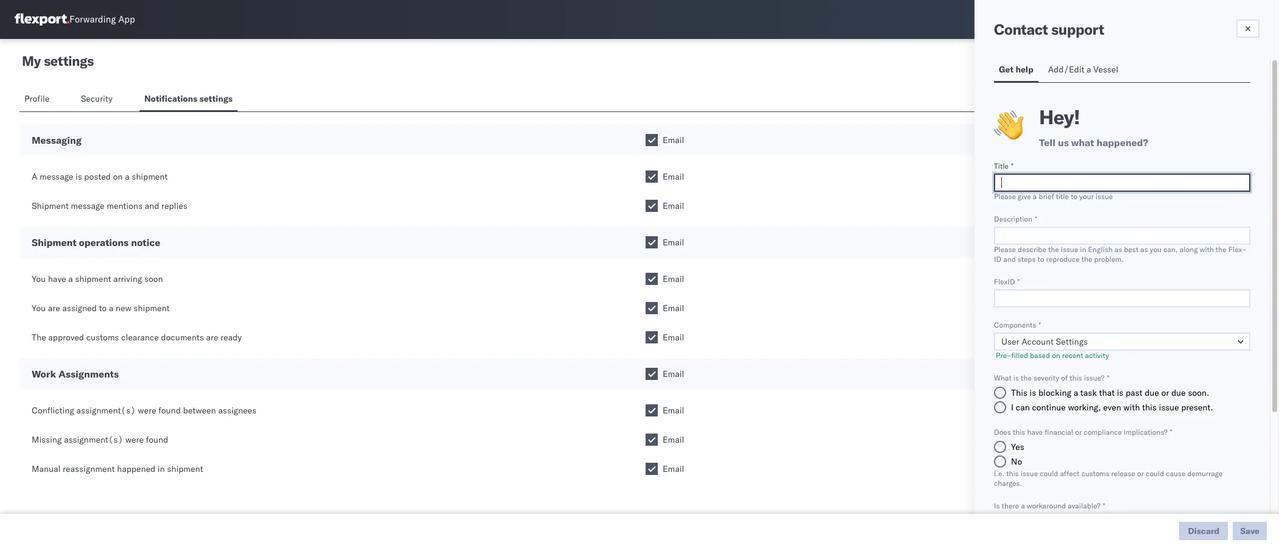 Task type: describe. For each thing, give the bounding box(es) containing it.
financial
[[1045, 428, 1074, 437]]

notifications settings button
[[140, 88, 238, 112]]

available?
[[1068, 502, 1101, 511]]

i.e. this issue could affect customs release or could cause demurrage charges.
[[995, 469, 1223, 488]]

new
[[116, 303, 131, 314]]

email for conflicting assignment(s) were found between assignees
[[663, 405, 685, 416]]

shipment operations notice
[[32, 236, 160, 249]]

us
[[1059, 137, 1069, 149]]

you are assigned to a new shipment
[[32, 303, 170, 314]]

issue right your at the top right of the page
[[1096, 192, 1113, 201]]

email for the approved customs clearance documents are ready
[[663, 332, 685, 343]]

* right the components
[[1039, 321, 1042, 330]]

does this have financial or compliance implications? *
[[995, 428, 1173, 437]]

contact
[[995, 20, 1048, 38]]

1 due from the left
[[1145, 388, 1160, 399]]

is right this
[[1030, 388, 1037, 399]]

or inside the i.e. this issue could affect customs release or could cause demurrage charges.
[[1138, 469, 1144, 478]]

please for please give a brief title to your issue
[[995, 192, 1016, 201]]

* right title
[[1012, 161, 1014, 171]]

yes for there
[[1012, 516, 1025, 527]]

soon
[[144, 274, 163, 285]]

0 horizontal spatial are
[[48, 303, 60, 314]]

forwarding
[[69, 14, 116, 25]]

* right the available? on the bottom right of page
[[1103, 502, 1106, 511]]

severity
[[1034, 374, 1060, 383]]

2 horizontal spatial or
[[1162, 388, 1170, 399]]

were for conflicting
[[138, 405, 156, 416]]

contact support
[[995, 20, 1105, 38]]

demurrage
[[1188, 469, 1223, 478]]

message for a
[[40, 171, 73, 182]]

email for messaging
[[663, 135, 685, 146]]

found for missing assignment(s) were found
[[146, 434, 168, 445]]

affect
[[1061, 469, 1080, 478]]

is left 'posted' on the top left of page
[[76, 171, 82, 182]]

your
[[1080, 192, 1094, 201]]

soon.
[[1189, 388, 1210, 399]]

1 vertical spatial or
[[1076, 428, 1082, 437]]

missing assignment(s) were found
[[32, 434, 168, 445]]

this right does
[[1013, 428, 1026, 437]]

this inside the i.e. this issue could affect customs release or could cause demurrage charges.
[[1007, 469, 1019, 478]]

filled
[[1012, 351, 1029, 360]]

flex-
[[1229, 245, 1247, 254]]

clearance
[[121, 332, 159, 343]]

description *
[[995, 215, 1038, 224]]

a right there
[[1021, 502, 1025, 511]]

add/edit a vessel button
[[1044, 59, 1127, 82]]

notifications settings
[[144, 93, 233, 104]]

charges.
[[995, 479, 1023, 488]]

flexid
[[995, 277, 1016, 286]]

workaround
[[1027, 502, 1066, 511]]

shipment message mentions and replies
[[32, 200, 187, 211]]

work assignments
[[32, 368, 119, 380]]

problem.
[[1095, 255, 1124, 264]]

email for you are assigned to a new shipment
[[663, 303, 685, 314]]

* right the implications?
[[1170, 428, 1173, 437]]

compliance
[[1084, 428, 1122, 437]]

and inside please describe the issue in english as best as you can, along with the flex- id and steps to reproduce the problem.
[[1004, 255, 1016, 264]]

replies
[[162, 200, 187, 211]]

get
[[999, 64, 1014, 75]]

implications?
[[1124, 428, 1168, 437]]

steps
[[1018, 255, 1036, 264]]

2 due from the left
[[1172, 388, 1186, 399]]

what
[[995, 374, 1012, 383]]

my settings
[[22, 52, 94, 69]]

is
[[995, 502, 1000, 511]]

id
[[995, 255, 1002, 264]]

please for please describe the issue in english as best as you can, along with the flex- id and steps to reproduce the problem.
[[995, 245, 1016, 254]]

release
[[1112, 469, 1136, 478]]

1 horizontal spatial have
[[1028, 428, 1043, 437]]

you
[[1150, 245, 1162, 254]]

you have a shipment arriving soon
[[32, 274, 163, 285]]

that
[[1100, 388, 1115, 399]]

blocking
[[1039, 388, 1072, 399]]

assignees
[[218, 405, 257, 416]]

👋
[[995, 106, 1024, 144]]

brief
[[1039, 192, 1055, 201]]

my
[[22, 52, 41, 69]]

settings for notifications settings
[[200, 93, 233, 104]]

is there a workaround available? *
[[995, 502, 1106, 511]]

flexport. image
[[15, 13, 69, 26]]

vessel
[[1094, 64, 1119, 75]]

assignment(s) for conflicting
[[76, 405, 136, 416]]

pre-filled based on recent activity
[[995, 351, 1110, 360]]

* right description
[[1035, 215, 1038, 224]]

i can continue working, even with this issue present.
[[1012, 402, 1214, 413]]

* right issue? at the bottom right of the page
[[1107, 374, 1110, 383]]

continue
[[1033, 402, 1066, 413]]

describe
[[1018, 245, 1047, 254]]

does
[[995, 428, 1011, 437]]

0 vertical spatial to
[[1071, 192, 1078, 201]]

of
[[1062, 374, 1068, 383]]

yes for this
[[1012, 442, 1025, 453]]

assignment(s) for missing
[[64, 434, 123, 445]]

security
[[81, 93, 113, 104]]

the left flex-
[[1216, 245, 1227, 254]]

os button
[[1237, 5, 1265, 34]]

operations
[[79, 236, 129, 249]]

posted
[[84, 171, 111, 182]]

english
[[1089, 245, 1113, 254]]

between
[[183, 405, 216, 416]]

can,
[[1164, 245, 1178, 254]]

security button
[[76, 88, 120, 112]]

* right flexid
[[1018, 277, 1020, 286]]

what
[[1072, 137, 1095, 149]]

components *
[[995, 321, 1042, 330]]

email for shipment operations notice
[[663, 237, 685, 248]]

no
[[1012, 456, 1023, 467]]

pre-
[[996, 351, 1012, 360]]

please give a brief title to your issue
[[995, 192, 1113, 201]]

email for manual reassignment happened in shipment
[[663, 464, 685, 475]]

can
[[1016, 402, 1030, 413]]

tell
[[1040, 137, 1056, 149]]

i.e.
[[995, 469, 1005, 478]]

activity
[[1086, 351, 1110, 360]]

0 horizontal spatial in
[[158, 464, 165, 475]]

mentions
[[107, 200, 143, 211]]

messaging
[[32, 134, 82, 146]]

ready
[[221, 332, 242, 343]]

cause
[[1167, 469, 1186, 478]]

issue?
[[1085, 374, 1105, 383]]

a up assigned
[[68, 274, 73, 285]]

missing
[[32, 434, 62, 445]]



Task type: locate. For each thing, give the bounding box(es) containing it.
1 vertical spatial you
[[32, 303, 46, 314]]

None checkbox
[[646, 134, 658, 146], [646, 236, 658, 249], [646, 273, 658, 285], [646, 302, 658, 314], [646, 405, 658, 417], [646, 434, 658, 446], [646, 134, 658, 146], [646, 236, 658, 249], [646, 273, 658, 285], [646, 302, 658, 314], [646, 405, 658, 417], [646, 434, 658, 446]]

and left the 'replies'
[[145, 200, 159, 211]]

yes
[[1012, 442, 1025, 453], [1012, 516, 1025, 527]]

message for shipment
[[71, 200, 105, 211]]

2 please from the top
[[995, 245, 1016, 254]]

present.
[[1182, 402, 1214, 413]]

None text field
[[995, 174, 1251, 192], [995, 227, 1251, 245], [995, 174, 1251, 192], [995, 227, 1251, 245]]

with inside please describe the issue in english as best as you can, along with the flex- id and steps to reproduce the problem.
[[1200, 245, 1214, 254]]

settings right my
[[44, 52, 94, 69]]

1 horizontal spatial in
[[1081, 245, 1087, 254]]

0 vertical spatial in
[[1081, 245, 1087, 254]]

to left new
[[99, 303, 107, 314]]

0 horizontal spatial customs
[[86, 332, 119, 343]]

0 vertical spatial have
[[48, 274, 66, 285]]

9 email from the top
[[663, 405, 685, 416]]

2 horizontal spatial to
[[1071, 192, 1078, 201]]

documents
[[161, 332, 204, 343]]

due left soon.
[[1172, 388, 1186, 399]]

a left vessel
[[1087, 64, 1092, 75]]

in
[[1081, 245, 1087, 254], [158, 464, 165, 475]]

due right past
[[1145, 388, 1160, 399]]

1 horizontal spatial settings
[[200, 93, 233, 104]]

happened
[[117, 464, 156, 475]]

email for you have a shipment arriving soon
[[663, 274, 685, 285]]

found down 'conflicting assignment(s) were found between assignees'
[[146, 434, 168, 445]]

2 could from the left
[[1146, 469, 1165, 478]]

1 vertical spatial yes
[[1012, 516, 1025, 527]]

assignment(s)
[[76, 405, 136, 416], [64, 434, 123, 445]]

shipment down a
[[32, 200, 69, 211]]

1 vertical spatial message
[[71, 200, 105, 211]]

1 vertical spatial in
[[158, 464, 165, 475]]

3 email from the top
[[663, 200, 685, 211]]

1 you from the top
[[32, 274, 46, 285]]

2 vertical spatial to
[[99, 303, 107, 314]]

1 vertical spatial are
[[206, 332, 218, 343]]

0 vertical spatial please
[[995, 192, 1016, 201]]

customs down you are assigned to a new shipment
[[86, 332, 119, 343]]

0 vertical spatial message
[[40, 171, 73, 182]]

0 vertical spatial were
[[138, 405, 156, 416]]

could left "cause" at the bottom right
[[1146, 469, 1165, 478]]

a inside button
[[1087, 64, 1092, 75]]

issue inside please describe the issue in english as best as you can, along with the flex- id and steps to reproduce the problem.
[[1061, 245, 1079, 254]]

settings right notifications
[[200, 93, 233, 104]]

0 vertical spatial on
[[113, 171, 123, 182]]

to down describe
[[1038, 255, 1045, 264]]

shipment for shipment message mentions and replies
[[32, 200, 69, 211]]

or right 'release'
[[1138, 469, 1144, 478]]

7 email from the top
[[663, 332, 685, 343]]

0 horizontal spatial to
[[99, 303, 107, 314]]

6 email from the top
[[663, 303, 685, 314]]

could left "affect"
[[1040, 469, 1059, 478]]

a
[[32, 171, 37, 182]]

2 as from the left
[[1141, 245, 1149, 254]]

you for you are assigned to a new shipment
[[32, 303, 46, 314]]

0 vertical spatial found
[[159, 405, 181, 416]]

2 yes from the top
[[1012, 516, 1025, 527]]

profile
[[24, 93, 50, 104]]

message down 'posted' on the top left of page
[[71, 200, 105, 211]]

None text field
[[995, 289, 1251, 308]]

issue down no
[[1021, 469, 1038, 478]]

along
[[1180, 245, 1198, 254]]

working,
[[1069, 402, 1102, 413]]

and right id
[[1004, 255, 1016, 264]]

1 vertical spatial assignment(s)
[[64, 434, 123, 445]]

1 vertical spatial were
[[125, 434, 144, 445]]

or right past
[[1162, 388, 1170, 399]]

were left between
[[138, 405, 156, 416]]

0 vertical spatial you
[[32, 274, 46, 285]]

are left ready
[[206, 332, 218, 343]]

in left english on the top right of the page
[[1081, 245, 1087, 254]]

issue up reproduce
[[1061, 245, 1079, 254]]

a
[[1087, 64, 1092, 75], [125, 171, 130, 182], [1033, 192, 1037, 201], [68, 274, 73, 285], [109, 303, 113, 314], [1074, 388, 1079, 399], [1021, 502, 1025, 511]]

1 horizontal spatial due
[[1172, 388, 1186, 399]]

forwarding app link
[[15, 13, 135, 26]]

the up reproduce
[[1049, 245, 1059, 254]]

1 horizontal spatial customs
[[1082, 469, 1110, 478]]

were up the happened
[[125, 434, 144, 445]]

1 email from the top
[[663, 135, 685, 146]]

were
[[138, 405, 156, 416], [125, 434, 144, 445]]

title
[[1056, 192, 1069, 201]]

1 horizontal spatial or
[[1138, 469, 1144, 478]]

1 vertical spatial found
[[146, 434, 168, 445]]

reproduce
[[1047, 255, 1080, 264]]

issue inside the i.e. this issue could affect customs release or could cause demurrage charges.
[[1021, 469, 1038, 478]]

1 vertical spatial and
[[1004, 255, 1016, 264]]

0 vertical spatial and
[[145, 200, 159, 211]]

0 horizontal spatial and
[[145, 200, 159, 211]]

a message is posted on a shipment
[[32, 171, 168, 182]]

please describe the issue in english as best as you can, along with the flex- id and steps to reproduce the problem.
[[995, 245, 1247, 264]]

you for you have a shipment arriving soon
[[32, 274, 46, 285]]

2 shipment from the top
[[32, 236, 76, 249]]

shipment up the 'replies'
[[132, 171, 168, 182]]

on right based
[[1053, 351, 1061, 360]]

this is blocking a task that is past due or due soon.
[[1012, 388, 1210, 399]]

1 vertical spatial shipment
[[32, 236, 76, 249]]

1 yes from the top
[[1012, 442, 1025, 453]]

this up the charges.
[[1007, 469, 1019, 478]]

email for shipment message mentions and replies
[[663, 200, 685, 211]]

0 horizontal spatial could
[[1040, 469, 1059, 478]]

are
[[48, 303, 60, 314], [206, 332, 218, 343]]

get help
[[999, 64, 1034, 75]]

0 vertical spatial settings
[[44, 52, 94, 69]]

add/edit a vessel
[[1049, 64, 1119, 75]]

please up id
[[995, 245, 1016, 254]]

1 could from the left
[[1040, 469, 1059, 478]]

is right what
[[1014, 374, 1019, 383]]

0 vertical spatial yes
[[1012, 442, 1025, 453]]

is right that
[[1117, 388, 1124, 399]]

to right title
[[1071, 192, 1078, 201]]

manual
[[32, 464, 61, 475]]

description
[[995, 215, 1033, 224]]

4 email from the top
[[663, 237, 685, 248]]

1 vertical spatial to
[[1038, 255, 1045, 264]]

1 vertical spatial please
[[995, 245, 1016, 254]]

the up this
[[1021, 374, 1032, 383]]

with down past
[[1124, 402, 1141, 413]]

the down english on the top right of the page
[[1082, 255, 1093, 264]]

this right of
[[1070, 374, 1083, 383]]

assignment(s) up missing assignment(s) were found
[[76, 405, 136, 416]]

customs inside the i.e. this issue could affect customs release or could cause demurrage charges.
[[1082, 469, 1110, 478]]

please left give in the right top of the page
[[995, 192, 1016, 201]]

approved
[[48, 332, 84, 343]]

reassignment
[[63, 464, 115, 475]]

1 horizontal spatial are
[[206, 332, 218, 343]]

as left best
[[1115, 245, 1123, 254]]

1 please from the top
[[995, 192, 1016, 201]]

a right give in the right top of the page
[[1033, 192, 1037, 201]]

shipment right the happened
[[167, 464, 203, 475]]

settings
[[44, 52, 94, 69], [200, 93, 233, 104]]

shipment
[[132, 171, 168, 182], [75, 274, 111, 285], [134, 303, 170, 314], [167, 464, 203, 475]]

profile button
[[20, 88, 56, 112]]

1 horizontal spatial could
[[1146, 469, 1165, 478]]

the approved customs clearance documents are ready
[[32, 332, 242, 343]]

this down past
[[1143, 402, 1157, 413]]

notifications
[[144, 93, 197, 104]]

forwarding app
[[69, 14, 135, 25]]

2 email from the top
[[663, 171, 685, 182]]

0 vertical spatial customs
[[86, 332, 119, 343]]

with right along
[[1200, 245, 1214, 254]]

are left assigned
[[48, 303, 60, 314]]

get help button
[[995, 59, 1039, 82]]

were for missing
[[125, 434, 144, 445]]

hey!
[[1040, 105, 1080, 129]]

or right financial at bottom
[[1076, 428, 1082, 437]]

shipment left operations
[[32, 236, 76, 249]]

0 horizontal spatial or
[[1076, 428, 1082, 437]]

customs
[[86, 332, 119, 343], [1082, 469, 1110, 478]]

have
[[48, 274, 66, 285], [1028, 428, 1043, 437]]

1 vertical spatial on
[[1053, 351, 1061, 360]]

1 horizontal spatial to
[[1038, 255, 1045, 264]]

yes up no
[[1012, 442, 1025, 453]]

could
[[1040, 469, 1059, 478], [1146, 469, 1165, 478]]

tell us what happened?
[[1040, 137, 1149, 149]]

best
[[1125, 245, 1139, 254]]

assigned
[[62, 303, 97, 314]]

components
[[995, 321, 1037, 330]]

based
[[1031, 351, 1051, 360]]

None checkbox
[[646, 171, 658, 183], [646, 200, 658, 212], [646, 332, 658, 344], [646, 368, 658, 380], [646, 463, 658, 475], [646, 171, 658, 183], [646, 200, 658, 212], [646, 332, 658, 344], [646, 368, 658, 380], [646, 463, 658, 475]]

email for a message is posted on a shipment
[[663, 171, 685, 182]]

0 vertical spatial or
[[1162, 388, 1170, 399]]

0 vertical spatial with
[[1200, 245, 1214, 254]]

what is the severity of this issue? *
[[995, 374, 1110, 383]]

the
[[32, 332, 46, 343]]

5 email from the top
[[663, 274, 685, 285]]

1 shipment from the top
[[32, 200, 69, 211]]

1 as from the left
[[1115, 245, 1123, 254]]

as left the you
[[1141, 245, 1149, 254]]

please inside please describe the issue in english as best as you can, along with the flex- id and steps to reproduce the problem.
[[995, 245, 1016, 254]]

email
[[663, 135, 685, 146], [663, 171, 685, 182], [663, 200, 685, 211], [663, 237, 685, 248], [663, 274, 685, 285], [663, 303, 685, 314], [663, 332, 685, 343], [663, 369, 685, 380], [663, 405, 685, 416], [663, 434, 685, 445], [663, 464, 685, 475]]

settings for my settings
[[44, 52, 94, 69]]

1 horizontal spatial with
[[1200, 245, 1214, 254]]

0 horizontal spatial due
[[1145, 388, 1160, 399]]

have up assigned
[[48, 274, 66, 285]]

give
[[1018, 192, 1032, 201]]

assignment(s) up reassignment
[[64, 434, 123, 445]]

a left task
[[1074, 388, 1079, 399]]

a up mentions
[[125, 171, 130, 182]]

manual reassignment happened in shipment
[[32, 464, 203, 475]]

email for missing assignment(s) were found
[[663, 434, 685, 445]]

1 vertical spatial settings
[[200, 93, 233, 104]]

Search Shipments (/) text field
[[1046, 10, 1164, 29]]

1 horizontal spatial as
[[1141, 245, 1149, 254]]

0 horizontal spatial as
[[1115, 245, 1123, 254]]

title *
[[995, 161, 1014, 171]]

support
[[1052, 20, 1105, 38]]

0 horizontal spatial settings
[[44, 52, 94, 69]]

yes down there
[[1012, 516, 1025, 527]]

customs right "affect"
[[1082, 469, 1110, 478]]

0 vertical spatial shipment
[[32, 200, 69, 211]]

title
[[995, 161, 1009, 171]]

User Account Settings text field
[[995, 333, 1251, 351]]

0 horizontal spatial have
[[48, 274, 66, 285]]

help
[[1016, 64, 1034, 75]]

shipment for shipment operations notice
[[32, 236, 76, 249]]

8 email from the top
[[663, 369, 685, 380]]

with
[[1200, 245, 1214, 254], [1124, 402, 1141, 413]]

issue left present. on the right of page
[[1159, 402, 1180, 413]]

this
[[1012, 388, 1028, 399]]

found for conflicting assignment(s) were found between assignees
[[159, 405, 181, 416]]

please
[[995, 192, 1016, 201], [995, 245, 1016, 254]]

1 vertical spatial with
[[1124, 402, 1141, 413]]

os
[[1245, 15, 1257, 24]]

2 you from the top
[[32, 303, 46, 314]]

a left new
[[109, 303, 113, 314]]

assignments
[[58, 368, 119, 380]]

due
[[1145, 388, 1160, 399], [1172, 388, 1186, 399]]

2 vertical spatial or
[[1138, 469, 1144, 478]]

have left financial at bottom
[[1028, 428, 1043, 437]]

0 vertical spatial assignment(s)
[[76, 405, 136, 416]]

work
[[32, 368, 56, 380]]

on right 'posted' on the top left of page
[[113, 171, 123, 182]]

in right the happened
[[158, 464, 165, 475]]

shipment up you are assigned to a new shipment
[[75, 274, 111, 285]]

arriving
[[113, 274, 142, 285]]

11 email from the top
[[663, 464, 685, 475]]

0 horizontal spatial on
[[113, 171, 123, 182]]

even
[[1104, 402, 1122, 413]]

0 horizontal spatial with
[[1124, 402, 1141, 413]]

settings inside button
[[200, 93, 233, 104]]

message right a
[[40, 171, 73, 182]]

app
[[118, 14, 135, 25]]

on
[[113, 171, 123, 182], [1053, 351, 1061, 360]]

1 vertical spatial customs
[[1082, 469, 1110, 478]]

1 horizontal spatial on
[[1053, 351, 1061, 360]]

recent
[[1063, 351, 1084, 360]]

1 horizontal spatial and
[[1004, 255, 1016, 264]]

email for work assignments
[[663, 369, 685, 380]]

found left between
[[159, 405, 181, 416]]

shipment right new
[[134, 303, 170, 314]]

1 vertical spatial have
[[1028, 428, 1043, 437]]

0 vertical spatial are
[[48, 303, 60, 314]]

to inside please describe the issue in english as best as you can, along with the flex- id and steps to reproduce the problem.
[[1038, 255, 1045, 264]]

conflicting assignment(s) were found between assignees
[[32, 405, 257, 416]]

10 email from the top
[[663, 434, 685, 445]]

in inside please describe the issue in english as best as you can, along with the flex- id and steps to reproduce the problem.
[[1081, 245, 1087, 254]]

flexid *
[[995, 277, 1020, 286]]



Task type: vqa. For each thing, say whether or not it's contained in the screenshot.


